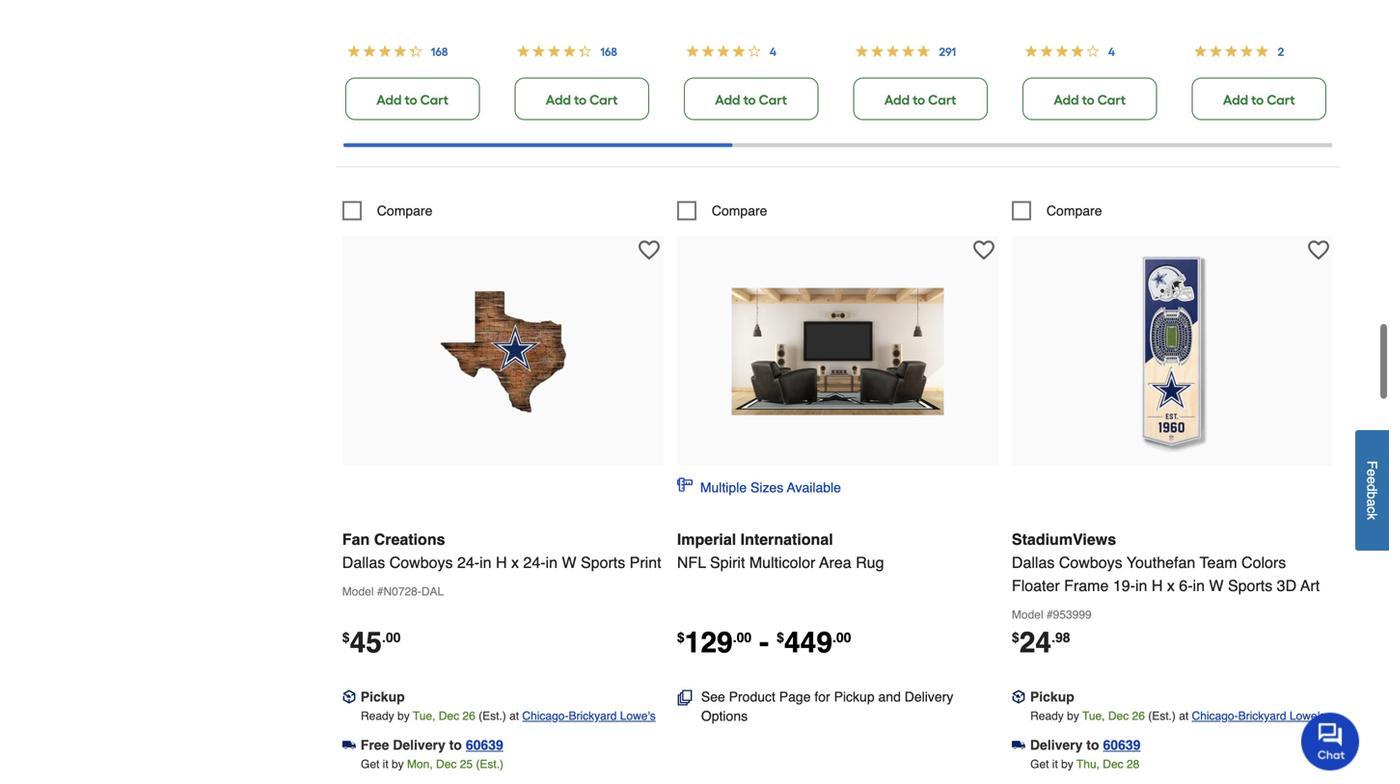 Task type: locate. For each thing, give the bounding box(es) containing it.
dec up free delivery to 60639
[[439, 710, 459, 723]]

1 ready from the left
[[361, 710, 394, 723]]

0 horizontal spatial get
[[361, 758, 380, 771]]

6-
[[1179, 577, 1193, 595]]

pickup for free
[[361, 689, 405, 705]]

1 pickup from the left
[[361, 689, 405, 705]]

dallas up floater
[[1012, 554, 1055, 572]]

delivery right and
[[905, 689, 954, 705]]

spirit
[[710, 554, 745, 572]]

0 vertical spatial x
[[511, 554, 519, 572]]

get for free
[[361, 758, 380, 771]]

953999
[[1053, 608, 1092, 622]]

delivery up mon,
[[393, 738, 446, 753]]

2 $ from the left
[[677, 630, 685, 645]]

0 horizontal spatial 60639
[[466, 738, 503, 753]]

2 ready by tue, dec 26 (est.) at chicago-brickyard lowe's from the left
[[1031, 710, 1326, 723]]

add to cart list item
[[345, 0, 484, 120], [515, 0, 653, 120], [684, 0, 822, 120], [853, 0, 992, 120], [1023, 0, 1161, 120], [1192, 0, 1331, 120]]

1 vertical spatial x
[[1167, 577, 1175, 595]]

1 horizontal spatial ready
[[1031, 710, 1064, 723]]

truck filled image for delivery
[[1012, 739, 1026, 752]]

h
[[496, 554, 507, 572], [1152, 577, 1163, 595]]

1 horizontal spatial truck filled image
[[1012, 739, 1026, 752]]

0 horizontal spatial compare
[[377, 203, 433, 218]]

1 it from the left
[[383, 758, 389, 771]]

truck filled image left 'free'
[[342, 739, 356, 752]]

6 add to cart list item from the left
[[1192, 0, 1331, 120]]

3 add to cart link from the left
[[684, 78, 819, 120]]

2 tue, from the left
[[1083, 710, 1105, 723]]

n0728-
[[384, 585, 422, 599]]

(est.) for free delivery to 60639
[[479, 710, 506, 723]]

4 add to cart from the left
[[885, 92, 957, 108]]

0 horizontal spatial at
[[510, 710, 519, 723]]

ready up 'free'
[[361, 710, 394, 723]]

4 add to cart link from the left
[[853, 78, 988, 120]]

1 dallas from the left
[[342, 554, 385, 572]]

1 horizontal spatial heart outline image
[[1308, 240, 1329, 261]]

by up delivery to 60639
[[1067, 710, 1080, 723]]

e up d on the right bottom of the page
[[1365, 469, 1380, 477]]

compare inside 5000216063 element
[[1047, 203, 1102, 218]]

0 horizontal spatial #
[[377, 585, 384, 599]]

1 vertical spatial h
[[1152, 577, 1163, 595]]

.00 inside $ 45 .00
[[382, 630, 401, 645]]

2 26 from the left
[[1132, 710, 1145, 723]]

1 vertical spatial model
[[1012, 608, 1044, 622]]

lowe's
[[620, 710, 656, 723], [1290, 710, 1326, 723]]

4 add from the left
[[885, 92, 910, 108]]

2 brickyard from the left
[[1238, 710, 1287, 723]]

1 at from the left
[[510, 710, 519, 723]]

28
[[1127, 758, 1140, 771]]

pickup
[[361, 689, 405, 705], [834, 689, 875, 705], [1030, 689, 1075, 705]]

pickup right pickup image
[[361, 689, 405, 705]]

cart
[[420, 92, 449, 108], [590, 92, 618, 108], [759, 92, 787, 108], [928, 92, 957, 108], [1098, 92, 1126, 108], [1267, 92, 1295, 108]]

1 vertical spatial w
[[1209, 577, 1224, 595]]

sports down colors
[[1228, 577, 1273, 595]]

chicago-
[[522, 710, 569, 723], [1192, 710, 1238, 723]]

at for free delivery to 60639
[[510, 710, 519, 723]]

1 horizontal spatial chicago-brickyard lowe's button
[[1192, 707, 1326, 726]]

0 horizontal spatial ready
[[361, 710, 394, 723]]

1 horizontal spatial 60639 button
[[1103, 736, 1141, 755]]

1 lowe's from the left
[[620, 710, 656, 723]]

2 cart from the left
[[590, 92, 618, 108]]

1 horizontal spatial dallas
[[1012, 554, 1055, 572]]

6 add to cart link from the left
[[1192, 78, 1327, 120]]

0 horizontal spatial x
[[511, 554, 519, 572]]

stadiumviews dallas cowboys youthefan team colors floater frame 19-in h x 6-in w sports 3d art
[[1012, 531, 1320, 595]]

#
[[377, 585, 384, 599], [1047, 608, 1053, 622]]

f
[[1365, 461, 1380, 469]]

w inside stadiumviews dallas cowboys youthefan team colors floater frame 19-in h x 6-in w sports 3d art
[[1209, 577, 1224, 595]]

art
[[1301, 577, 1320, 595]]

0 vertical spatial h
[[496, 554, 507, 572]]

1 get from the left
[[361, 758, 380, 771]]

1 brickyard from the left
[[569, 710, 617, 723]]

1 horizontal spatial ready by tue, dec 26 (est.) at chicago-brickyard lowe's
[[1031, 710, 1326, 723]]

imperial international nfl spirit multicolor area rug image
[[732, 245, 944, 458]]

0 horizontal spatial ready by tue, dec 26 (est.) at chicago-brickyard lowe's
[[361, 710, 656, 723]]

free delivery to 60639
[[361, 738, 503, 753]]

24
[[1020, 626, 1052, 659]]

26 up 28
[[1132, 710, 1145, 723]]

19-
[[1113, 577, 1136, 595]]

product
[[729, 689, 776, 705]]

1 horizontal spatial brickyard
[[1238, 710, 1287, 723]]

floater
[[1012, 577, 1060, 595]]

add
[[377, 92, 402, 108], [546, 92, 571, 108], [715, 92, 741, 108], [885, 92, 910, 108], [1054, 92, 1079, 108], [1223, 92, 1249, 108]]

2 it from the left
[[1052, 758, 1058, 771]]

2 lowe's from the left
[[1290, 710, 1326, 723]]

by
[[398, 710, 410, 723], [1067, 710, 1080, 723], [392, 758, 404, 771], [1061, 758, 1074, 771]]

.00 down model # n0728-dal at bottom
[[382, 630, 401, 645]]

b
[[1365, 492, 1380, 499]]

1 horizontal spatial h
[[1152, 577, 1163, 595]]

1 horizontal spatial delivery
[[905, 689, 954, 705]]

colors
[[1242, 554, 1286, 572]]

sports
[[581, 554, 625, 572], [1228, 577, 1273, 595]]

pickup for delivery
[[1030, 689, 1075, 705]]

2 24- from the left
[[523, 554, 546, 572]]

1 26 from the left
[[463, 710, 475, 723]]

0 horizontal spatial lowe's
[[620, 710, 656, 723]]

0 horizontal spatial pickup
[[361, 689, 405, 705]]

compare for 5000216063 element
[[1047, 203, 1102, 218]]

.00
[[382, 630, 401, 645], [733, 630, 752, 645], [833, 630, 851, 645]]

for
[[815, 689, 830, 705]]

60639 button for free delivery to 60639
[[466, 736, 503, 755]]

3 pickup from the left
[[1030, 689, 1075, 705]]

0 horizontal spatial it
[[383, 758, 389, 771]]

2 chicago-brickyard lowe's button from the left
[[1192, 707, 1326, 726]]

60639
[[466, 738, 503, 753], [1103, 738, 1141, 753]]

compare inside 1001221598 element
[[377, 203, 433, 218]]

chicago-brickyard lowe's button
[[522, 707, 656, 726], [1192, 707, 1326, 726]]

add to cart link for third add to cart list item
[[684, 78, 819, 120]]

2 .00 from the left
[[733, 630, 752, 645]]

2 horizontal spatial pickup
[[1030, 689, 1075, 705]]

sports inside stadiumviews dallas cowboys youthefan team colors floater frame 19-in h x 6-in w sports 3d art
[[1228, 577, 1273, 595]]

w down team
[[1209, 577, 1224, 595]]

add to cart
[[377, 92, 449, 108], [546, 92, 618, 108], [715, 92, 787, 108], [885, 92, 957, 108], [1054, 92, 1126, 108], [1223, 92, 1295, 108]]

sports inside fan creations dallas cowboys 24-in h x 24-in w sports print
[[581, 554, 625, 572]]

2 at from the left
[[1179, 710, 1189, 723]]

2 horizontal spatial .00
[[833, 630, 851, 645]]

1 horizontal spatial tue,
[[1083, 710, 1105, 723]]

ready by tue, dec 26 (est.) at chicago-brickyard lowe's
[[361, 710, 656, 723], [1031, 710, 1326, 723]]

4 $ from the left
[[1012, 630, 1020, 645]]

0 horizontal spatial truck filled image
[[342, 739, 356, 752]]

$ inside $ 24 .98
[[1012, 630, 1020, 645]]

0 vertical spatial sports
[[581, 554, 625, 572]]

1 add to cart link from the left
[[345, 78, 480, 120]]

1 horizontal spatial pickup
[[834, 689, 875, 705]]

0 horizontal spatial chicago-brickyard lowe's button
[[522, 707, 656, 726]]

it for delivery
[[1052, 758, 1058, 771]]

compare
[[377, 203, 433, 218], [712, 203, 767, 218], [1047, 203, 1102, 218]]

3 compare from the left
[[1047, 203, 1102, 218]]

2 cowboys from the left
[[1059, 554, 1123, 572]]

compare for 1001221598 element
[[377, 203, 433, 218]]

page
[[779, 689, 811, 705]]

dallas down fan in the left bottom of the page
[[342, 554, 385, 572]]

45
[[350, 626, 382, 659]]

0 horizontal spatial heart outline image
[[639, 240, 660, 261]]

tue,
[[413, 710, 436, 723], [1083, 710, 1105, 723]]

it down 'free'
[[383, 758, 389, 771]]

cowboys up the frame
[[1059, 554, 1123, 572]]

26
[[463, 710, 475, 723], [1132, 710, 1145, 723]]

.00 left the -
[[733, 630, 752, 645]]

$ down model # 953999
[[1012, 630, 1020, 645]]

truck filled image
[[342, 739, 356, 752], [1012, 739, 1026, 752]]

1 cowboys from the left
[[390, 554, 453, 572]]

1 chicago-brickyard lowe's button from the left
[[522, 707, 656, 726]]

1001051236 element
[[677, 201, 767, 220]]

2 horizontal spatial compare
[[1047, 203, 1102, 218]]

0 horizontal spatial model
[[342, 585, 374, 599]]

it
[[383, 758, 389, 771], [1052, 758, 1058, 771]]

1 horizontal spatial 24-
[[523, 554, 546, 572]]

5 add to cart list item from the left
[[1023, 0, 1161, 120]]

brickyard for delivery to 60639
[[1238, 710, 1287, 723]]

heart outline image
[[639, 240, 660, 261], [1308, 240, 1329, 261]]

1 horizontal spatial 26
[[1132, 710, 1145, 723]]

w left the print
[[562, 554, 577, 572]]

0 horizontal spatial 60639 button
[[466, 736, 503, 755]]

2 get from the left
[[1031, 758, 1049, 771]]

1 heart outline image from the left
[[639, 240, 660, 261]]

creations
[[374, 531, 445, 548]]

truck filled image down pickup icon on the bottom of the page
[[1012, 739, 1026, 752]]

$ inside $ 45 .00
[[342, 630, 350, 645]]

1 60639 button from the left
[[466, 736, 503, 755]]

it left thu,
[[1052, 758, 1058, 771]]

# for dallas
[[377, 585, 384, 599]]

5 add to cart link from the left
[[1023, 78, 1157, 120]]

$ for 24
[[1012, 630, 1020, 645]]

0 horizontal spatial .00
[[382, 630, 401, 645]]

ready by tue, dec 26 (est.) at chicago-brickyard lowe's for delivery to 60639
[[1031, 710, 1326, 723]]

0 vertical spatial model
[[342, 585, 374, 599]]

chat invite button image
[[1302, 712, 1360, 771]]

2 pickup from the left
[[834, 689, 875, 705]]

2 add from the left
[[546, 92, 571, 108]]

ready for free
[[361, 710, 394, 723]]

1 horizontal spatial x
[[1167, 577, 1175, 595]]

delivery up get it by thu, dec 28
[[1030, 738, 1083, 753]]

# up .98
[[1047, 608, 1053, 622]]

1 compare from the left
[[377, 203, 433, 218]]

2 add to cart list item from the left
[[515, 0, 653, 120]]

delivery
[[905, 689, 954, 705], [393, 738, 446, 753], [1030, 738, 1083, 753]]

ready by tue, dec 26 (est.) at chicago-brickyard lowe's up 28
[[1031, 710, 1326, 723]]

0 horizontal spatial tue,
[[413, 710, 436, 723]]

cart for the add to cart link related to 5th add to cart list item from the right
[[590, 92, 618, 108]]

60639 button up 25
[[466, 736, 503, 755]]

get down 'free'
[[361, 758, 380, 771]]

w
[[562, 554, 577, 572], [1209, 577, 1224, 595]]

0 horizontal spatial chicago-
[[522, 710, 569, 723]]

$ down nfl
[[677, 630, 685, 645]]

available
[[787, 480, 841, 495]]

1 horizontal spatial chicago-
[[1192, 710, 1238, 723]]

4 cart from the left
[[928, 92, 957, 108]]

2 ready from the left
[[1031, 710, 1064, 723]]

0 horizontal spatial delivery
[[393, 738, 446, 753]]

1 horizontal spatial #
[[1047, 608, 1053, 622]]

to
[[405, 92, 417, 108], [574, 92, 587, 108], [743, 92, 756, 108], [913, 92, 925, 108], [1082, 92, 1095, 108], [1252, 92, 1264, 108], [449, 738, 462, 753], [1087, 738, 1099, 753]]

add to cart link for 3rd add to cart list item from right
[[853, 78, 988, 120]]

rug
[[856, 554, 884, 572]]

1 $ from the left
[[342, 630, 350, 645]]

# for cowboys
[[1047, 608, 1053, 622]]

e
[[1365, 469, 1380, 477], [1365, 477, 1380, 484]]

1 e from the top
[[1365, 469, 1380, 477]]

.00 up see product page for pickup and delivery options
[[833, 630, 851, 645]]

in
[[480, 554, 492, 572], [546, 554, 558, 572], [1136, 577, 1148, 595], [1193, 577, 1205, 595]]

cowboys down the creations
[[390, 554, 453, 572]]

heart outline image
[[973, 240, 995, 261]]

0 vertical spatial w
[[562, 554, 577, 572]]

1 .00 from the left
[[382, 630, 401, 645]]

1 horizontal spatial it
[[1052, 758, 1058, 771]]

delivery to 60639
[[1030, 738, 1141, 753]]

h inside stadiumviews dallas cowboys youthefan team colors floater frame 19-in h x 6-in w sports 3d art
[[1152, 577, 1163, 595]]

0 horizontal spatial cowboys
[[390, 554, 453, 572]]

(est.) for delivery to 60639
[[1148, 710, 1176, 723]]

1 horizontal spatial w
[[1209, 577, 1224, 595]]

5 cart from the left
[[1098, 92, 1126, 108]]

chicago-brickyard lowe's button for delivery to 60639
[[1192, 707, 1326, 726]]

x
[[511, 554, 519, 572], [1167, 577, 1175, 595]]

1 cart from the left
[[420, 92, 449, 108]]

dec
[[439, 710, 459, 723], [1108, 710, 1129, 723], [436, 758, 457, 771], [1103, 758, 1124, 771]]

3 cart from the left
[[759, 92, 787, 108]]

ready
[[361, 710, 394, 723], [1031, 710, 1064, 723]]

dallas
[[342, 554, 385, 572], [1012, 554, 1055, 572]]

0 horizontal spatial h
[[496, 554, 507, 572]]

ready up delivery to 60639
[[1031, 710, 1064, 723]]

0 vertical spatial #
[[377, 585, 384, 599]]

sports left the print
[[581, 554, 625, 572]]

model
[[342, 585, 374, 599], [1012, 608, 1044, 622]]

add to cart link
[[345, 78, 480, 120], [515, 78, 649, 120], [684, 78, 819, 120], [853, 78, 988, 120], [1023, 78, 1157, 120], [1192, 78, 1327, 120]]

1 horizontal spatial compare
[[712, 203, 767, 218]]

chicago-brickyard lowe's button for free delivery to 60639
[[522, 707, 656, 726]]

cowboys
[[390, 554, 453, 572], [1059, 554, 1123, 572]]

dallas inside stadiumviews dallas cowboys youthefan team colors floater frame 19-in h x 6-in w sports 3d art
[[1012, 554, 1055, 572]]

pickup right for
[[834, 689, 875, 705]]

1 horizontal spatial .00
[[733, 630, 752, 645]]

multiple
[[700, 480, 747, 495]]

see
[[701, 689, 725, 705]]

1 horizontal spatial model
[[1012, 608, 1044, 622]]

k
[[1365, 513, 1380, 520]]

a
[[1365, 499, 1380, 507]]

1 chicago- from the left
[[522, 710, 569, 723]]

2 dallas from the left
[[1012, 554, 1055, 572]]

(est.)
[[479, 710, 506, 723], [1148, 710, 1176, 723], [476, 758, 504, 771]]

model left n0728- at left
[[342, 585, 374, 599]]

get left thu,
[[1031, 758, 1049, 771]]

60639 up 28
[[1103, 738, 1141, 753]]

compare inside 1001051236 element
[[712, 203, 767, 218]]

dec left 28
[[1103, 758, 1124, 771]]

60639 button
[[466, 736, 503, 755], [1103, 736, 1141, 755]]

0 horizontal spatial sports
[[581, 554, 625, 572]]

0 horizontal spatial w
[[562, 554, 577, 572]]

team
[[1200, 554, 1238, 572]]

6 cart from the left
[[1267, 92, 1295, 108]]

26 up free delivery to 60639
[[463, 710, 475, 723]]

# up actual price $45.00 element
[[377, 585, 384, 599]]

3 add to cart list item from the left
[[684, 0, 822, 120]]

e up 'b'
[[1365, 477, 1380, 484]]

2 truck filled image from the left
[[1012, 739, 1026, 752]]

1 horizontal spatial at
[[1179, 710, 1189, 723]]

chicago- for delivery to 60639
[[1192, 710, 1238, 723]]

tue, up delivery to 60639
[[1083, 710, 1105, 723]]

w inside fan creations dallas cowboys 24-in h x 24-in w sports print
[[562, 554, 577, 572]]

1 horizontal spatial lowe's
[[1290, 710, 1326, 723]]

60639 up 25
[[466, 738, 503, 753]]

$
[[342, 630, 350, 645], [677, 630, 685, 645], [777, 630, 784, 645], [1012, 630, 1020, 645]]

5000216063 element
[[1012, 201, 1102, 220]]

2 chicago- from the left
[[1192, 710, 1238, 723]]

2 e from the top
[[1365, 477, 1380, 484]]

and
[[879, 689, 901, 705]]

1 vertical spatial sports
[[1228, 577, 1273, 595]]

1 horizontal spatial get
[[1031, 758, 1049, 771]]

0 horizontal spatial 26
[[463, 710, 475, 723]]

1 truck filled image from the left
[[342, 739, 356, 752]]

0 horizontal spatial brickyard
[[569, 710, 617, 723]]

1 ready by tue, dec 26 (est.) at chicago-brickyard lowe's from the left
[[361, 710, 656, 723]]

1 tue, from the left
[[413, 710, 436, 723]]

2 add to cart link from the left
[[515, 78, 649, 120]]

to for third add to cart list item
[[743, 92, 756, 108]]

2 60639 from the left
[[1103, 738, 1141, 753]]

60639 button up 28
[[1103, 736, 1141, 755]]

26 for to
[[463, 710, 475, 723]]

1 vertical spatial #
[[1047, 608, 1053, 622]]

get for delivery
[[1031, 758, 1049, 771]]

ready by tue, dec 26 (est.) at chicago-brickyard lowe's up 25
[[361, 710, 656, 723]]

dallas inside fan creations dallas cowboys 24-in h x 24-in w sports print
[[342, 554, 385, 572]]

1 horizontal spatial 60639
[[1103, 738, 1141, 753]]

model up 24
[[1012, 608, 1044, 622]]

1 24- from the left
[[457, 554, 480, 572]]

cart for the add to cart link associated with first add to cart list item
[[420, 92, 449, 108]]

$ right the -
[[777, 630, 784, 645]]

2 60639 button from the left
[[1103, 736, 1141, 755]]

0 horizontal spatial dallas
[[342, 554, 385, 572]]

$ up pickup image
[[342, 630, 350, 645]]

add to cart link for 2nd add to cart list item from right
[[1023, 78, 1157, 120]]

by left thu,
[[1061, 758, 1074, 771]]

24-
[[457, 554, 480, 572], [523, 554, 546, 572]]

1 horizontal spatial cowboys
[[1059, 554, 1123, 572]]

get
[[361, 758, 380, 771], [1031, 758, 1049, 771]]

fan creations dallas cowboys 24-in h x 24-in w sports print
[[342, 531, 661, 572]]

tue, up free delivery to 60639
[[413, 710, 436, 723]]

1 horizontal spatial sports
[[1228, 577, 1273, 595]]

0 horizontal spatial 24-
[[457, 554, 480, 572]]

fan creations dallas cowboys 24-in h x 24-in w sports print image
[[397, 245, 609, 458]]

at
[[510, 710, 519, 723], [1179, 710, 1189, 723]]

2 compare from the left
[[712, 203, 767, 218]]

pickup right pickup icon on the bottom of the page
[[1030, 689, 1075, 705]]



Task type: vqa. For each thing, say whether or not it's contained in the screenshot.
$1,100 to the bottom
no



Task type: describe. For each thing, give the bounding box(es) containing it.
print
[[630, 554, 661, 572]]

youthefan
[[1127, 554, 1196, 572]]

fan
[[342, 531, 370, 548]]

x inside fan creations dallas cowboys 24-in h x 24-in w sports print
[[511, 554, 519, 572]]

h inside fan creations dallas cowboys 24-in h x 24-in w sports print
[[496, 554, 507, 572]]

3 add from the left
[[715, 92, 741, 108]]

x inside stadiumviews dallas cowboys youthefan team colors floater frame 19-in h x 6-in w sports 3d art
[[1167, 577, 1175, 595]]

to for 1st add to cart list item from right
[[1252, 92, 1264, 108]]

frame
[[1064, 577, 1109, 595]]

26 for 60639
[[1132, 710, 1145, 723]]

f e e d b a c k
[[1365, 461, 1380, 520]]

mon,
[[407, 758, 433, 771]]

model # 953999
[[1012, 608, 1092, 622]]

2 horizontal spatial delivery
[[1030, 738, 1083, 753]]

tue, for delivery
[[413, 710, 436, 723]]

129
[[685, 626, 733, 659]]

.00 for 45
[[382, 630, 401, 645]]

1001221598 element
[[342, 201, 433, 220]]

actual price $45.00 element
[[342, 626, 401, 659]]

tue, for to
[[1083, 710, 1105, 723]]

to for 3rd add to cart list item from right
[[913, 92, 925, 108]]

pickup inside see product page for pickup and delivery options
[[834, 689, 875, 705]]

lowe's for delivery to 60639
[[1290, 710, 1326, 723]]

multiple sizes available
[[700, 480, 841, 495]]

$ 45 .00
[[342, 626, 401, 659]]

to for first add to cart list item
[[405, 92, 417, 108]]

by left mon,
[[392, 758, 404, 771]]

1 add to cart list item from the left
[[345, 0, 484, 120]]

pickup image
[[342, 690, 356, 704]]

$ 129 .00 - $ 449 .00
[[677, 626, 851, 659]]

$ 24 .98
[[1012, 626, 1071, 659]]

to for 2nd add to cart list item from right
[[1082, 92, 1095, 108]]

2 heart outline image from the left
[[1308, 240, 1329, 261]]

get it by mon, dec 25 (est.)
[[361, 758, 504, 771]]

truck filled image for free
[[342, 739, 356, 752]]

6 add to cart from the left
[[1223, 92, 1295, 108]]

cart for the add to cart link for 2nd add to cart list item from right
[[1098, 92, 1126, 108]]

dal
[[421, 585, 444, 599]]

it for free
[[383, 758, 389, 771]]

-
[[760, 626, 769, 659]]

delivery inside see product page for pickup and delivery options
[[905, 689, 954, 705]]

1 add from the left
[[377, 92, 402, 108]]

5 add from the left
[[1054, 92, 1079, 108]]

3d
[[1277, 577, 1297, 595]]

60639 button for delivery to 60639
[[1103, 736, 1141, 755]]

area
[[819, 554, 852, 572]]

multiple sizes available link
[[677, 477, 841, 497]]

nfl
[[677, 554, 706, 572]]

multicolor
[[750, 554, 816, 572]]

imperial
[[677, 531, 736, 548]]

1 add to cart from the left
[[377, 92, 449, 108]]

add to cart link for first add to cart list item
[[345, 78, 480, 120]]

at for delivery to 60639
[[1179, 710, 1189, 723]]

stadiumviews dallas cowboys youthefan team colors floater frame 19-in h x 6-in w sports 3d art image
[[1067, 245, 1279, 458]]

thu,
[[1077, 758, 1100, 771]]

cowboys inside fan creations dallas cowboys 24-in h x 24-in w sports print
[[390, 554, 453, 572]]

add to cart link for 5th add to cart list item from the right
[[515, 78, 649, 120]]

model for dallas cowboys youthefan team colors floater frame 19-in h x 6-in w sports 3d art
[[1012, 608, 1044, 622]]

25
[[460, 758, 473, 771]]

dec left 25
[[436, 758, 457, 771]]

cart for the add to cart link associated with 3rd add to cart list item from right
[[928, 92, 957, 108]]

model for dallas cowboys 24-in h x 24-in w sports print
[[342, 585, 374, 599]]

compare for 1001051236 element
[[712, 203, 767, 218]]

3 add to cart from the left
[[715, 92, 787, 108]]

sizes
[[751, 480, 784, 495]]

options
[[701, 709, 748, 724]]

f e e d b a c k button
[[1356, 430, 1389, 551]]

cart for the add to cart link for third add to cart list item
[[759, 92, 787, 108]]

c
[[1365, 507, 1380, 513]]

ready by tue, dec 26 (est.) at chicago-brickyard lowe's for free delivery to 60639
[[361, 710, 656, 723]]

$ for 129
[[677, 630, 685, 645]]

5 add to cart from the left
[[1054, 92, 1126, 108]]

cowboys inside stadiumviews dallas cowboys youthefan team colors floater frame 19-in h x 6-in w sports 3d art
[[1059, 554, 1123, 572]]

ready for delivery
[[1031, 710, 1064, 723]]

6 add from the left
[[1223, 92, 1249, 108]]

1 60639 from the left
[[466, 738, 503, 753]]

brickyard for free delivery to 60639
[[569, 710, 617, 723]]

2 add to cart from the left
[[546, 92, 618, 108]]

see product page for pickup and delivery options
[[701, 689, 954, 724]]

model # n0728-dal
[[342, 585, 444, 599]]

4 add to cart list item from the left
[[853, 0, 992, 120]]

international
[[741, 531, 833, 548]]

actual price $24.98 element
[[1012, 626, 1071, 659]]

449
[[784, 626, 833, 659]]

get it by thu, dec 28
[[1031, 758, 1140, 771]]

cart for the add to cart link associated with 1st add to cart list item from right
[[1267, 92, 1295, 108]]

stadiumviews
[[1012, 531, 1116, 548]]

imperial international nfl spirit multicolor area rug
[[677, 531, 884, 572]]

3 $ from the left
[[777, 630, 784, 645]]

.00 for 129
[[733, 630, 752, 645]]

3 .00 from the left
[[833, 630, 851, 645]]

d
[[1365, 484, 1380, 492]]

.98
[[1052, 630, 1071, 645]]

free
[[361, 738, 389, 753]]

dec up delivery to 60639
[[1108, 710, 1129, 723]]

$129.00-$449.00 element
[[677, 626, 851, 659]]

pickup image
[[1012, 690, 1026, 704]]

lowe's for free delivery to 60639
[[620, 710, 656, 723]]

by up free delivery to 60639
[[398, 710, 410, 723]]

chicago- for free delivery to 60639
[[522, 710, 569, 723]]

to for 5th add to cart list item from the right
[[574, 92, 587, 108]]

add to cart link for 1st add to cart list item from right
[[1192, 78, 1327, 120]]

$ for 45
[[342, 630, 350, 645]]



